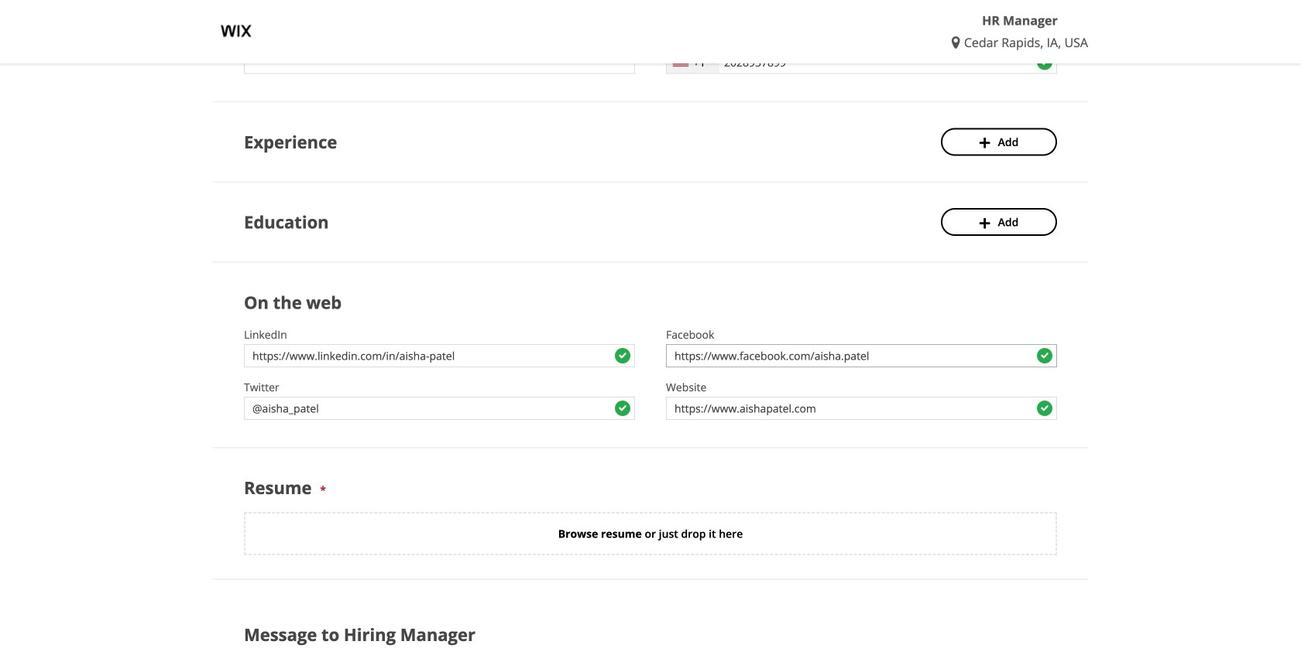 Task type: vqa. For each thing, say whether or not it's contained in the screenshot.
AECOM Logo
no



Task type: describe. For each thing, give the bounding box(es) containing it.
location image
[[952, 37, 964, 49]]

wix logo image
[[213, 8, 259, 54]]



